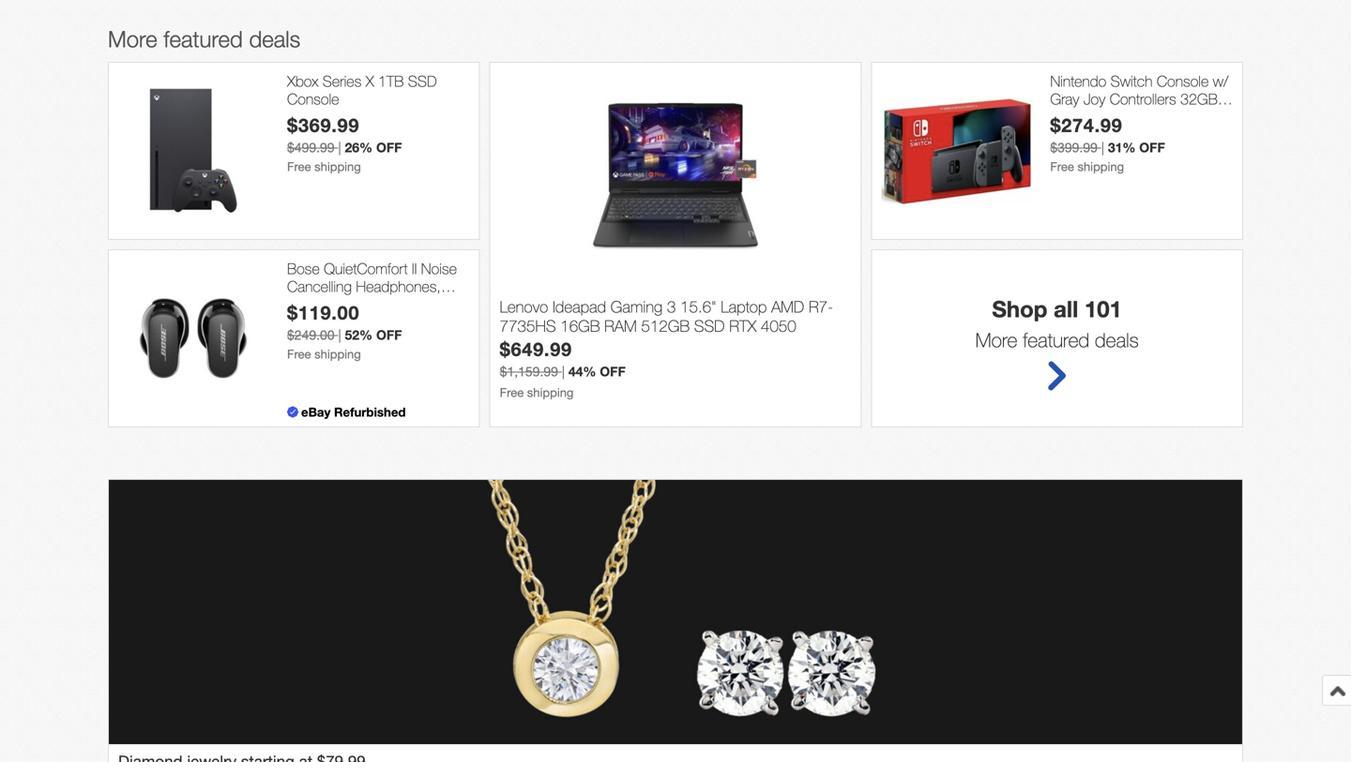 Task type: describe. For each thing, give the bounding box(es) containing it.
off inside lenovo ideapad gaming 3 15.6" laptop amd r7- 7735hs 16gb ram 512gb ssd rtx 4050 $649.99 $1,159.99 | 44% off free shipping
[[600, 364, 626, 379]]

noise
[[421, 260, 457, 278]]

off inside the $274.99 $399.99 | 31% off free shipping
[[1139, 140, 1165, 155]]

ssd inside xbox series x 1tb ssd console $369.99 $499.99 | 26% off free shipping
[[408, 72, 437, 90]]

quietcomfort
[[324, 260, 408, 278]]

$249.00
[[287, 327, 335, 343]]

more featured deals
[[108, 26, 300, 52]]

controllers
[[1110, 90, 1176, 108]]

cancelling
[[287, 278, 352, 296]]

31%
[[1108, 140, 1136, 155]]

| inside xbox series x 1tb ssd console $369.99 $499.99 | 26% off free shipping
[[338, 140, 341, 155]]

w/
[[1213, 72, 1228, 90]]

$649.99
[[500, 338, 572, 361]]

joy
[[1083, 90, 1105, 108]]

free inside lenovo ideapad gaming 3 15.6" laptop amd r7- 7735hs 16gb ram 512gb ssd rtx 4050 $649.99 $1,159.99 | 44% off free shipping
[[500, 385, 524, 400]]

101
[[1085, 295, 1122, 322]]

r7-
[[809, 297, 833, 316]]

shipping inside xbox series x 1tb ssd console $369.99 $499.99 | 26% off free shipping
[[314, 159, 361, 174]]

lenovo ideapad gaming 3 15.6" laptop amd r7- 7735hs 16gb ram 512gb ssd rtx 4050 link
[[500, 297, 851, 338]]

off inside xbox series x 1tb ssd console $369.99 $499.99 | 26% off free shipping
[[376, 140, 402, 155]]

nintendo switch console w/ gray joy controllers 32gb v2 link
[[1050, 72, 1233, 126]]

$399.99
[[1050, 140, 1098, 155]]

32gb
[[1180, 90, 1218, 108]]

$274.99
[[1050, 114, 1123, 136]]

0 vertical spatial deals
[[249, 26, 300, 52]]

bose quietcomfort ii noise cancelling headphones, certified refurbished link
[[287, 260, 470, 314]]

off inside $119.00 $249.00 | 52% off free shipping
[[376, 327, 402, 343]]

| inside $119.00 $249.00 | 52% off free shipping
[[338, 327, 341, 343]]

deals inside the "shop all 101 more featured deals"
[[1095, 328, 1139, 352]]

xbox series x 1tb ssd console link
[[287, 72, 470, 108]]

shipping inside lenovo ideapad gaming 3 15.6" laptop amd r7- 7735hs 16gb ram 512gb ssd rtx 4050 $649.99 $1,159.99 | 44% off free shipping
[[527, 385, 574, 400]]

amd
[[771, 297, 804, 316]]

gray
[[1050, 90, 1079, 108]]

lenovo ideapad gaming 3 15.6" laptop amd r7- 7735hs 16gb ram 512gb ssd rtx 4050 $649.99 $1,159.99 | 44% off free shipping
[[500, 297, 833, 400]]

26%
[[345, 140, 373, 155]]

$369.99
[[287, 114, 360, 136]]

ebay refurbished
[[301, 405, 406, 420]]

shop
[[992, 295, 1047, 322]]

featured inside the "shop all 101 more featured deals"
[[1023, 328, 1089, 352]]

more inside the "shop all 101 more featured deals"
[[975, 328, 1017, 352]]

gaming
[[611, 297, 663, 316]]

free inside xbox series x 1tb ssd console $369.99 $499.99 | 26% off free shipping
[[287, 159, 311, 174]]

4050
[[761, 317, 796, 335]]

bose
[[287, 260, 320, 278]]

3
[[667, 297, 676, 316]]

| inside lenovo ideapad gaming 3 15.6" laptop amd r7- 7735hs 16gb ram 512gb ssd rtx 4050 $649.99 $1,159.99 | 44% off free shipping
[[562, 364, 565, 379]]

ssd inside lenovo ideapad gaming 3 15.6" laptop amd r7- 7735hs 16gb ram 512gb ssd rtx 4050 $649.99 $1,159.99 | 44% off free shipping
[[694, 317, 725, 335]]

1 vertical spatial refurbished
[[334, 405, 406, 420]]

| inside the $274.99 $399.99 | 31% off free shipping
[[1101, 140, 1104, 155]]

laptop
[[721, 297, 767, 316]]

free inside the $274.99 $399.99 | 31% off free shipping
[[1050, 159, 1074, 174]]

free inside $119.00 $249.00 | 52% off free shipping
[[287, 347, 311, 361]]

v2
[[1050, 108, 1067, 126]]

ram
[[604, 317, 637, 335]]



Task type: locate. For each thing, give the bounding box(es) containing it.
shipping down 52%
[[314, 347, 361, 361]]

x
[[366, 72, 374, 90]]

1 vertical spatial deals
[[1095, 328, 1139, 352]]

1 vertical spatial console
[[287, 90, 339, 108]]

shop all 101 more featured deals
[[975, 295, 1139, 352]]

free
[[287, 159, 311, 174], [1050, 159, 1074, 174], [287, 347, 311, 361], [500, 385, 524, 400]]

console
[[1157, 72, 1209, 90], [287, 90, 339, 108]]

headphones,
[[356, 278, 441, 296]]

more
[[108, 26, 157, 52], [975, 328, 1017, 352]]

shipping down $1,159.99
[[527, 385, 574, 400]]

console down xbox
[[287, 90, 339, 108]]

lenovo
[[500, 297, 548, 316]]

1 vertical spatial featured
[[1023, 328, 1089, 352]]

console inside xbox series x 1tb ssd console $369.99 $499.99 | 26% off free shipping
[[287, 90, 339, 108]]

0 vertical spatial console
[[1157, 72, 1209, 90]]

ii
[[412, 260, 417, 278]]

switch
[[1110, 72, 1153, 90]]

deals
[[249, 26, 300, 52], [1095, 328, 1139, 352]]

off
[[376, 140, 402, 155], [1139, 140, 1165, 155], [376, 327, 402, 343], [600, 364, 626, 379]]

$499.99
[[287, 140, 335, 155]]

refurbished
[[343, 296, 417, 314], [334, 405, 406, 420]]

0 vertical spatial refurbished
[[343, 296, 417, 314]]

featured
[[164, 26, 243, 52], [1023, 328, 1089, 352]]

nintendo
[[1050, 72, 1106, 90]]

shipping
[[314, 159, 361, 174], [1077, 159, 1124, 174], [314, 347, 361, 361], [527, 385, 574, 400]]

16gb
[[560, 317, 600, 335]]

$119.00 $249.00 | 52% off free shipping
[[287, 301, 402, 361]]

console inside 'nintendo switch console w/ gray joy controllers 32gb v2'
[[1157, 72, 1209, 90]]

off right 52%
[[376, 327, 402, 343]]

ssd
[[408, 72, 437, 90], [694, 317, 725, 335]]

0 vertical spatial ssd
[[408, 72, 437, 90]]

certified
[[287, 296, 338, 314]]

series
[[323, 72, 361, 90]]

off right 44%
[[600, 364, 626, 379]]

0 horizontal spatial console
[[287, 90, 339, 108]]

1 vertical spatial ssd
[[694, 317, 725, 335]]

0 vertical spatial featured
[[164, 26, 243, 52]]

1 horizontal spatial featured
[[1023, 328, 1089, 352]]

all
[[1054, 295, 1078, 322]]

| left 52%
[[338, 327, 341, 343]]

1 horizontal spatial console
[[1157, 72, 1209, 90]]

15.6"
[[680, 297, 716, 316]]

0 vertical spatial more
[[108, 26, 157, 52]]

console up 32gb
[[1157, 72, 1209, 90]]

rtx
[[729, 317, 756, 335]]

shipping down 26%
[[314, 159, 361, 174]]

1 horizontal spatial ssd
[[694, 317, 725, 335]]

deals up xbox
[[249, 26, 300, 52]]

1tb
[[378, 72, 404, 90]]

free down $249.00
[[287, 347, 311, 361]]

ssd down the 15.6"
[[694, 317, 725, 335]]

xbox
[[287, 72, 318, 90]]

xbox series x 1tb ssd console $369.99 $499.99 | 26% off free shipping
[[287, 72, 437, 174]]

512gb
[[641, 317, 690, 335]]

| left 31%
[[1101, 140, 1104, 155]]

1 horizontal spatial more
[[975, 328, 1017, 352]]

shipping inside $119.00 $249.00 | 52% off free shipping
[[314, 347, 361, 361]]

free down $499.99
[[287, 159, 311, 174]]

0 horizontal spatial ssd
[[408, 72, 437, 90]]

0 horizontal spatial featured
[[164, 26, 243, 52]]

| left 26%
[[338, 140, 341, 155]]

0 horizontal spatial deals
[[249, 26, 300, 52]]

ebay
[[301, 405, 331, 420]]

|
[[338, 140, 341, 155], [1101, 140, 1104, 155], [338, 327, 341, 343], [562, 364, 565, 379]]

free down '$399.99'
[[1050, 159, 1074, 174]]

off right 26%
[[376, 140, 402, 155]]

52%
[[345, 327, 373, 343]]

nintendo switch console w/ gray joy controllers 32gb v2
[[1050, 72, 1228, 126]]

refurbished inside bose quietcomfort ii noise cancelling headphones, certified refurbished
[[343, 296, 417, 314]]

refurbished down headphones,
[[343, 296, 417, 314]]

off right 31%
[[1139, 140, 1165, 155]]

free down $1,159.99
[[500, 385, 524, 400]]

$1,159.99
[[500, 364, 558, 379]]

ssd right the '1tb'
[[408, 72, 437, 90]]

shipping down 31%
[[1077, 159, 1124, 174]]

deals down 101
[[1095, 328, 1139, 352]]

$274.99 $399.99 | 31% off free shipping
[[1050, 114, 1165, 174]]

1 horizontal spatial deals
[[1095, 328, 1139, 352]]

shipping inside the $274.99 $399.99 | 31% off free shipping
[[1077, 159, 1124, 174]]

0 horizontal spatial more
[[108, 26, 157, 52]]

44%
[[568, 364, 596, 379]]

$119.00
[[287, 301, 360, 324]]

| left 44%
[[562, 364, 565, 379]]

bose quietcomfort ii noise cancelling headphones, certified refurbished
[[287, 260, 457, 314]]

refurbished right ebay
[[334, 405, 406, 420]]

1 vertical spatial more
[[975, 328, 1017, 352]]

ideapad
[[553, 297, 606, 316]]

7735hs
[[500, 317, 556, 335]]



Task type: vqa. For each thing, say whether or not it's contained in the screenshot.
best at right
no



